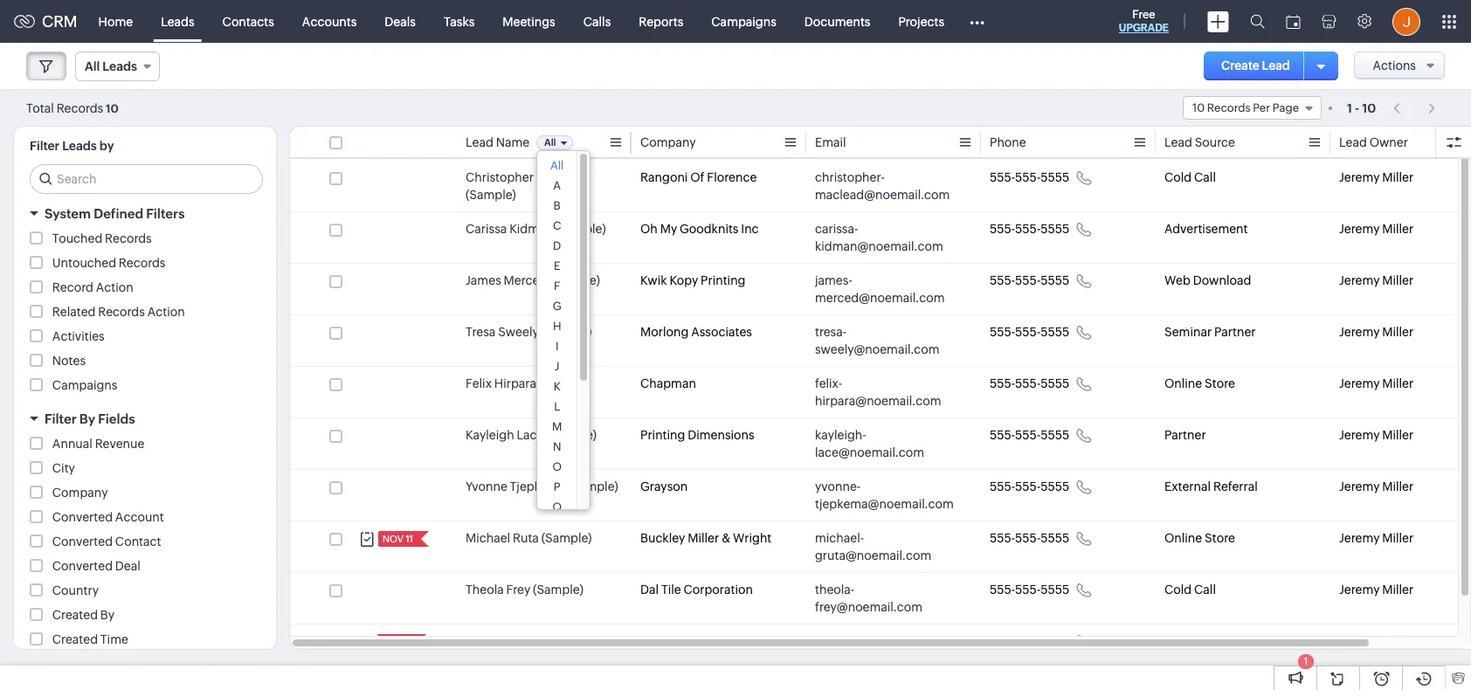 Task type: locate. For each thing, give the bounding box(es) containing it.
1 vertical spatial store
[[1205, 531, 1235, 545]]

1 online store from the top
[[1165, 377, 1235, 391]]

of
[[690, 170, 705, 184]]

crm
[[42, 12, 77, 31]]

email
[[815, 135, 846, 149]]

a
[[553, 179, 561, 192]]

6 5555 from the top
[[1041, 428, 1070, 442]]

10 up lead source
[[1193, 101, 1205, 114]]

1 vertical spatial nov
[[382, 637, 403, 647]]

7 5555 from the top
[[1041, 480, 1070, 494]]

6 jeremy from the top
[[1340, 428, 1380, 442]]

c
[[553, 219, 561, 232]]

defined
[[94, 206, 143, 221]]

online store for felix- hirpara@noemail.com
[[1165, 377, 1235, 391]]

(sample) for yvonne tjepkema (sample)
[[568, 480, 618, 494]]

1 horizontal spatial 1
[[1347, 101, 1353, 115]]

(sample) down christopher at the left
[[466, 188, 516, 202]]

profile image
[[1393, 7, 1421, 35]]

converted for converted contact
[[52, 535, 113, 549]]

(sample) for felix hirpara (sample)
[[539, 377, 589, 391]]

5555 for james- merced@noemail.com
[[1041, 274, 1070, 287]]

1 horizontal spatial printing
[[701, 274, 746, 287]]

records up filter leads by
[[56, 101, 103, 115]]

lead for lead owner
[[1340, 135, 1367, 149]]

cold for theola- frey@noemail.com
[[1165, 583, 1192, 597]]

felix hirpara (sample) link
[[466, 375, 589, 392]]

advertisement
[[1165, 222, 1248, 236], [1165, 634, 1248, 648]]

0 vertical spatial online
[[1165, 377, 1203, 391]]

system defined filters
[[45, 206, 185, 221]]

created down the country
[[52, 608, 98, 622]]

1 horizontal spatial partner
[[1215, 325, 1256, 339]]

action up related records action at the left
[[96, 280, 133, 294]]

2 5555 from the top
[[1041, 222, 1070, 236]]

0 horizontal spatial action
[[96, 280, 133, 294]]

campaigns down notes
[[52, 378, 117, 392]]

all up maclead
[[544, 137, 556, 148]]

converted for converted account
[[52, 510, 113, 524]]

campaigns right reports link
[[712, 14, 777, 28]]

navigation
[[1385, 95, 1445, 121]]

felix- hirpara@noemail.com
[[815, 377, 942, 408]]

2 jeremy from the top
[[1340, 222, 1380, 236]]

christopher maclead (sample)
[[466, 170, 585, 202]]

documents link
[[791, 0, 885, 42]]

0 vertical spatial store
[[1205, 377, 1235, 391]]

filter down total
[[30, 139, 60, 153]]

converted
[[52, 510, 113, 524], [52, 535, 113, 549], [52, 559, 113, 573]]

2 vertical spatial converted
[[52, 559, 113, 573]]

(sample) inside christopher maclead (sample)
[[466, 188, 516, 202]]

8 jeremy from the top
[[1340, 531, 1380, 545]]

miller for tresa- sweely@noemail.com
[[1383, 325, 1414, 339]]

jeremy for yvonne- tjepkema@noemail.com
[[1340, 480, 1380, 494]]

miller for kayleigh- lace@noemail.com
[[1383, 428, 1414, 442]]

1 5555 from the top
[[1041, 170, 1070, 184]]

5555 for carissa- kidman@noemail.com
[[1041, 222, 1070, 236]]

associates
[[691, 325, 752, 339]]

create menu image
[[1208, 11, 1229, 32]]

1 jeremy miller from the top
[[1340, 170, 1414, 184]]

tasks link
[[430, 0, 489, 42]]

1 vertical spatial 1
[[1304, 656, 1308, 667]]

untouched
[[52, 256, 116, 270]]

nov 8
[[382, 637, 411, 647]]

partner
[[1215, 325, 1256, 339], [1165, 428, 1206, 442]]

5555 for felix- hirpara@noemail.com
[[1041, 377, 1070, 391]]

contacts link
[[208, 0, 288, 42]]

leads right home link
[[161, 14, 195, 28]]

lead inside create lead button
[[1262, 59, 1290, 73]]

1 converted from the top
[[52, 510, 113, 524]]

online down external
[[1165, 531, 1203, 545]]

2 horizontal spatial leads
[[161, 14, 195, 28]]

leads left by
[[62, 139, 97, 153]]

1 advertisement from the top
[[1165, 222, 1248, 236]]

2 converted from the top
[[52, 535, 113, 549]]

created down 'created by'
[[52, 633, 98, 647]]

8
[[405, 637, 411, 647]]

7 jeremy from the top
[[1340, 480, 1380, 494]]

5 5555 from the top
[[1041, 377, 1070, 391]]

1 - 10
[[1347, 101, 1376, 115]]

online down 'seminar'
[[1165, 377, 1203, 391]]

4 jeremy miller from the top
[[1340, 325, 1414, 339]]

created
[[52, 608, 98, 622], [52, 633, 98, 647]]

james-
[[815, 274, 853, 287]]

seminar partner
[[1165, 325, 1256, 339]]

nov left the 11
[[383, 534, 404, 544]]

filter inside filter by fields dropdown button
[[45, 412, 77, 426]]

records down record action
[[98, 305, 145, 319]]

5 jeremy from the top
[[1340, 377, 1380, 391]]

1 vertical spatial by
[[100, 608, 115, 622]]

by for created
[[100, 608, 115, 622]]

lead left name
[[466, 135, 494, 149]]

10 Records Per Page field
[[1183, 96, 1322, 120]]

miller
[[1383, 170, 1414, 184], [1383, 222, 1414, 236], [1383, 274, 1414, 287], [1383, 325, 1414, 339], [1383, 377, 1414, 391], [1383, 428, 1414, 442], [1383, 480, 1414, 494], [688, 531, 719, 545], [1383, 531, 1414, 545], [1383, 583, 1414, 597], [1383, 634, 1414, 648]]

0 vertical spatial call
[[1194, 170, 1216, 184]]

0 vertical spatial partner
[[1215, 325, 1256, 339]]

2 store from the top
[[1205, 531, 1235, 545]]

1 call from the top
[[1194, 170, 1216, 184]]

f
[[554, 280, 560, 293]]

555-555-5555 for felix- hirpara@noemail.com
[[990, 377, 1070, 391]]

1 vertical spatial campaigns
[[52, 378, 117, 392]]

3 converted from the top
[[52, 559, 113, 573]]

(sample) down j
[[539, 377, 589, 391]]

1 horizontal spatial campaigns
[[712, 14, 777, 28]]

6 555-555-5555 from the top
[[990, 428, 1070, 442]]

10 up by
[[106, 102, 119, 115]]

4 5555 from the top
[[1041, 325, 1070, 339]]

record action
[[52, 280, 133, 294]]

miller for chau- kitzman@noemail.com
[[1383, 634, 1414, 648]]

converted up converted deal
[[52, 535, 113, 549]]

1 vertical spatial cold
[[1165, 583, 1192, 597]]

row group
[[290, 161, 1471, 676]]

converted up converted contact at left bottom
[[52, 510, 113, 524]]

3 5555 from the top
[[1041, 274, 1070, 287]]

corporation
[[684, 583, 753, 597]]

(sample) inside "link"
[[546, 428, 597, 442]]

1 vertical spatial cold call
[[1165, 583, 1216, 597]]

k
[[554, 380, 561, 393]]

reports link
[[625, 0, 698, 42]]

1 jeremy from the top
[[1340, 170, 1380, 184]]

5555 for tresa- sweely@noemail.com
[[1041, 325, 1070, 339]]

(sample) right kitzman
[[547, 634, 597, 648]]

miller for carissa- kidman@noemail.com
[[1383, 222, 1414, 236]]

o
[[553, 460, 562, 474]]

records for 10
[[1207, 101, 1251, 114]]

10 555-555-5555 from the top
[[990, 634, 1070, 648]]

store down external referral
[[1205, 531, 1235, 545]]

555-555-5555
[[990, 170, 1070, 184], [990, 222, 1070, 236], [990, 274, 1070, 287], [990, 325, 1070, 339], [990, 377, 1070, 391], [990, 428, 1070, 442], [990, 480, 1070, 494], [990, 531, 1070, 545], [990, 583, 1070, 597], [990, 634, 1070, 648]]

10 jeremy from the top
[[1340, 634, 1380, 648]]

0 horizontal spatial partner
[[1165, 428, 1206, 442]]

tjepkema@noemail.com
[[815, 497, 954, 511]]

0 horizontal spatial by
[[79, 412, 95, 426]]

miller for michael- gruta@noemail.com
[[1383, 531, 1414, 545]]

page
[[1273, 101, 1299, 114]]

9 jeremy from the top
[[1340, 583, 1380, 597]]

records
[[56, 101, 103, 115], [1207, 101, 1251, 114], [105, 232, 152, 246], [119, 256, 166, 270], [98, 305, 145, 319]]

1 vertical spatial converted
[[52, 535, 113, 549]]

0 vertical spatial cold
[[1165, 170, 1192, 184]]

0 vertical spatial nov
[[383, 534, 404, 544]]

printing right kopy
[[701, 274, 746, 287]]

10 5555 from the top
[[1041, 634, 1070, 648]]

1 online from the top
[[1165, 377, 1203, 391]]

records down touched records
[[119, 256, 166, 270]]

2 vertical spatial leads
[[62, 139, 97, 153]]

1 555-555-5555 from the top
[[990, 170, 1070, 184]]

christopher
[[466, 170, 534, 184]]

online
[[1165, 377, 1203, 391], [1165, 531, 1203, 545]]

online for michael- gruta@noemail.com
[[1165, 531, 1203, 545]]

chau kitzman (sample)
[[466, 634, 597, 648]]

2 call from the top
[[1194, 583, 1216, 597]]

leads link
[[147, 0, 208, 42]]

1 cold call from the top
[[1165, 170, 1216, 184]]

0 vertical spatial converted
[[52, 510, 113, 524]]

online store down the seminar partner
[[1165, 377, 1235, 391]]

lead down "-"
[[1340, 135, 1367, 149]]

Search text field
[[31, 165, 262, 193]]

converted up the country
[[52, 559, 113, 573]]

0 horizontal spatial printing
[[640, 428, 685, 442]]

jeremy for kayleigh- lace@noemail.com
[[1340, 428, 1380, 442]]

records for total
[[56, 101, 103, 115]]

2 online from the top
[[1165, 531, 1203, 545]]

0 vertical spatial all
[[85, 59, 100, 73]]

company up 'rangoni' on the left top
[[640, 135, 696, 149]]

partner up external
[[1165, 428, 1206, 442]]

8 555-555-5555 from the top
[[990, 531, 1070, 545]]

system
[[45, 206, 91, 221]]

1 horizontal spatial action
[[147, 305, 185, 319]]

(sample) right frey
[[533, 583, 584, 597]]

6 jeremy miller from the top
[[1340, 428, 1414, 442]]

1 vertical spatial printing
[[640, 428, 685, 442]]

(sample) down l
[[546, 428, 597, 442]]

records inside field
[[1207, 101, 1251, 114]]

0 horizontal spatial company
[[52, 486, 108, 500]]

action down untouched records
[[147, 305, 185, 319]]

jeremy miller for michael- gruta@noemail.com
[[1340, 531, 1414, 545]]

2 created from the top
[[52, 633, 98, 647]]

printing up "grayson"
[[640, 428, 685, 442]]

activities
[[52, 329, 105, 343]]

555-555-5555 for theola- frey@noemail.com
[[990, 583, 1070, 597]]

7 jeremy miller from the top
[[1340, 480, 1414, 494]]

2 cold from the top
[[1165, 583, 1192, 597]]

0 vertical spatial leads
[[161, 14, 195, 28]]

jeremy for carissa- kidman@noemail.com
[[1340, 222, 1380, 236]]

lead for lead name
[[466, 135, 494, 149]]

1 vertical spatial all
[[544, 137, 556, 148]]

campaigns
[[712, 14, 777, 28], [52, 378, 117, 392]]

8 5555 from the top
[[1041, 531, 1070, 545]]

l
[[554, 400, 560, 413]]

0 vertical spatial by
[[79, 412, 95, 426]]

0 vertical spatial cold call
[[1165, 170, 1216, 184]]

leads for all leads
[[103, 59, 137, 73]]

kitzman@noemail.com
[[815, 652, 946, 666]]

5 jeremy miller from the top
[[1340, 377, 1414, 391]]

(sample) down q
[[541, 531, 592, 545]]

cold
[[1165, 170, 1192, 184], [1165, 583, 1192, 597]]

1 vertical spatial created
[[52, 633, 98, 647]]

(sample) right 'p'
[[568, 480, 618, 494]]

tresa
[[466, 325, 496, 339]]

4 555-555-5555 from the top
[[990, 325, 1070, 339]]

0 vertical spatial online store
[[1165, 377, 1235, 391]]

lace@noemail.com
[[815, 446, 925, 460]]

business
[[690, 634, 740, 648]]

all for all leads
[[85, 59, 100, 73]]

2 555-555-5555 from the top
[[990, 222, 1070, 236]]

kopy
[[670, 274, 698, 287]]

1 vertical spatial leads
[[103, 59, 137, 73]]

8 jeremy miller from the top
[[1340, 531, 1414, 545]]

records down 'defined'
[[105, 232, 152, 246]]

nov
[[383, 534, 404, 544], [382, 637, 403, 647]]

all inside field
[[85, 59, 100, 73]]

michael- gruta@noemail.com
[[815, 531, 932, 563]]

deals
[[385, 14, 416, 28]]

by up annual revenue
[[79, 412, 95, 426]]

nov 11 link
[[378, 531, 415, 547]]

1 created from the top
[[52, 608, 98, 622]]

2 horizontal spatial 10
[[1363, 101, 1376, 115]]

0 horizontal spatial leads
[[62, 139, 97, 153]]

profile element
[[1382, 0, 1431, 42]]

filter for filter leads by
[[30, 139, 60, 153]]

1 horizontal spatial company
[[640, 135, 696, 149]]

filter up annual on the left bottom of page
[[45, 412, 77, 426]]

2 online store from the top
[[1165, 531, 1235, 545]]

i
[[556, 340, 559, 353]]

meetings link
[[489, 0, 569, 42]]

company
[[640, 135, 696, 149], [52, 486, 108, 500]]

yvonne tjepkema (sample)
[[466, 480, 618, 494]]

all up total records 10
[[85, 59, 100, 73]]

2 advertisement from the top
[[1165, 634, 1248, 648]]

5 555-555-5555 from the top
[[990, 377, 1070, 391]]

all
[[85, 59, 100, 73], [544, 137, 556, 148]]

jeremy miller for chau- kitzman@noemail.com
[[1340, 634, 1414, 648]]

create menu element
[[1197, 0, 1240, 42]]

leads down 'home'
[[103, 59, 137, 73]]

n
[[553, 440, 561, 454]]

call for theola- frey@noemail.com
[[1194, 583, 1216, 597]]

records for touched
[[105, 232, 152, 246]]

1 store from the top
[[1205, 377, 1235, 391]]

5555 for yvonne- tjepkema@noemail.com
[[1041, 480, 1070, 494]]

theola- frey@noemail.com
[[815, 583, 923, 614]]

created for created by
[[52, 608, 98, 622]]

1 vertical spatial partner
[[1165, 428, 1206, 442]]

carissa-
[[815, 222, 858, 236]]

3 jeremy from the top
[[1340, 274, 1380, 287]]

(sample) up d
[[556, 222, 606, 236]]

leads inside field
[[103, 59, 137, 73]]

555-555-5555 for chau- kitzman@noemail.com
[[990, 634, 1070, 648]]

theola frey (sample)
[[466, 583, 584, 597]]

nov 11
[[383, 534, 413, 544]]

by for filter
[[79, 412, 95, 426]]

555-555-5555 for christopher- maclead@noemail.com
[[990, 170, 1070, 184]]

tjepkema
[[510, 480, 565, 494]]

1 horizontal spatial all
[[544, 137, 556, 148]]

records left per
[[1207, 101, 1251, 114]]

partner right 'seminar'
[[1215, 325, 1256, 339]]

jeremy miller for carissa- kidman@noemail.com
[[1340, 222, 1414, 236]]

9 555-555-5555 from the top
[[990, 583, 1070, 597]]

converted deal
[[52, 559, 141, 573]]

1
[[1347, 101, 1353, 115], [1304, 656, 1308, 667]]

created for created time
[[52, 633, 98, 647]]

10 inside total records 10
[[106, 102, 119, 115]]

(sample) down 'e'
[[550, 274, 600, 287]]

online for felix- hirpara@noemail.com
[[1165, 377, 1203, 391]]

leads for filter leads by
[[62, 139, 97, 153]]

9 5555 from the top
[[1041, 583, 1070, 597]]

7 555-555-5555 from the top
[[990, 480, 1070, 494]]

by
[[79, 412, 95, 426], [100, 608, 115, 622]]

by inside dropdown button
[[79, 412, 95, 426]]

web download
[[1165, 274, 1252, 287]]

(sample) for michael ruta (sample)
[[541, 531, 592, 545]]

chau- kitzman@noemail.com
[[815, 634, 946, 666]]

Other Modules field
[[959, 7, 996, 35]]

0 vertical spatial advertisement
[[1165, 222, 1248, 236]]

filters
[[146, 206, 185, 221]]

0 horizontal spatial campaigns
[[52, 378, 117, 392]]

2 jeremy miller from the top
[[1340, 222, 1414, 236]]

10 jeremy miller from the top
[[1340, 634, 1414, 648]]

company down city on the left of the page
[[52, 486, 108, 500]]

0 horizontal spatial all
[[85, 59, 100, 73]]

1 vertical spatial filter
[[45, 412, 77, 426]]

deal
[[115, 559, 141, 573]]

(sample) for carissa kidman (sample)
[[556, 222, 606, 236]]

online store down external referral
[[1165, 531, 1235, 545]]

1 vertical spatial online
[[1165, 531, 1203, 545]]

1 horizontal spatial 10
[[1193, 101, 1205, 114]]

0 horizontal spatial 10
[[106, 102, 119, 115]]

9 jeremy miller from the top
[[1340, 583, 1414, 597]]

record
[[52, 280, 93, 294]]

maclead@noemail.com
[[815, 188, 950, 202]]

555-555-5555 for yvonne- tjepkema@noemail.com
[[990, 480, 1070, 494]]

4 jeremy from the top
[[1340, 325, 1380, 339]]

nov left 8
[[382, 637, 403, 647]]

3 555-555-5555 from the top
[[990, 274, 1070, 287]]

jeremy for james- merced@noemail.com
[[1340, 274, 1380, 287]]

3 jeremy miller from the top
[[1340, 274, 1414, 287]]

1 horizontal spatial leads
[[103, 59, 137, 73]]

0 horizontal spatial 1
[[1304, 656, 1308, 667]]

lead right create on the right
[[1262, 59, 1290, 73]]

0 vertical spatial 1
[[1347, 101, 1353, 115]]

1 cold from the top
[[1165, 170, 1192, 184]]

phone
[[990, 135, 1026, 149]]

0 vertical spatial filter
[[30, 139, 60, 153]]

1 vertical spatial call
[[1194, 583, 1216, 597]]

by up time
[[100, 608, 115, 622]]

10
[[1363, 101, 1376, 115], [1193, 101, 1205, 114], [106, 102, 119, 115]]

felix-
[[815, 377, 842, 391]]

jeremy for tresa- sweely@noemail.com
[[1340, 325, 1380, 339]]

owner
[[1370, 135, 1409, 149]]

2 cold call from the top
[[1165, 583, 1216, 597]]

kayleigh
[[466, 428, 514, 442]]

row group containing christopher maclead (sample)
[[290, 161, 1471, 676]]

10 right "-"
[[1363, 101, 1376, 115]]

lead left source
[[1165, 135, 1193, 149]]

1 vertical spatial online store
[[1165, 531, 1235, 545]]

1 vertical spatial advertisement
[[1165, 634, 1248, 648]]

grayson
[[640, 480, 688, 494]]

All Leads field
[[75, 52, 160, 81]]

0 vertical spatial created
[[52, 608, 98, 622]]

(sample) up the i
[[541, 325, 592, 339]]

store down the seminar partner
[[1205, 377, 1235, 391]]

1 horizontal spatial by
[[100, 608, 115, 622]]

(sample) for christopher maclead (sample)
[[466, 188, 516, 202]]



Task type: describe. For each thing, give the bounding box(es) containing it.
kayleigh- lace@noemail.com
[[815, 428, 925, 460]]

cold call for theola- frey@noemail.com
[[1165, 583, 1216, 597]]

jeremy miller for james- merced@noemail.com
[[1340, 274, 1414, 287]]

christopher- maclead@noemail.com link
[[815, 169, 955, 204]]

filter by fields button
[[14, 404, 276, 434]]

web
[[1165, 274, 1191, 287]]

converted for converted deal
[[52, 559, 113, 573]]

total
[[26, 101, 54, 115]]

yvonne
[[466, 480, 507, 494]]

0 vertical spatial printing
[[701, 274, 746, 287]]

online store for michael- gruta@noemail.com
[[1165, 531, 1235, 545]]

jeremy for christopher- maclead@noemail.com
[[1340, 170, 1380, 184]]

jeremy for chau- kitzman@noemail.com
[[1340, 634, 1380, 648]]

create lead
[[1222, 59, 1290, 73]]

(sample) for chau kitzman (sample)
[[547, 634, 597, 648]]

records for untouched
[[119, 256, 166, 270]]

miller for theola- frey@noemail.com
[[1383, 583, 1414, 597]]

1 for 1 - 10
[[1347, 101, 1353, 115]]

(sample) for theola frey (sample)
[[533, 583, 584, 597]]

lead source
[[1165, 135, 1236, 149]]

account
[[115, 510, 164, 524]]

notes
[[52, 354, 86, 368]]

inc
[[741, 222, 759, 236]]

filter by fields
[[45, 412, 135, 426]]

merced@noemail.com
[[815, 291, 945, 305]]

j
[[555, 360, 560, 373]]

christopher- maclead@noemail.com
[[815, 170, 950, 202]]

advertisement for carissa- kidman@noemail.com
[[1165, 222, 1248, 236]]

city
[[52, 461, 75, 475]]

converted contact
[[52, 535, 161, 549]]

(sample) for kayleigh lace (sample)
[[546, 428, 597, 442]]

555-555-5555 for tresa- sweely@noemail.com
[[990, 325, 1070, 339]]

seminar
[[1165, 325, 1212, 339]]

555-555-5555 for kayleigh- lace@noemail.com
[[990, 428, 1070, 442]]

theola- frey@noemail.com link
[[815, 581, 955, 616]]

related
[[52, 305, 96, 319]]

calls link
[[569, 0, 625, 42]]

tresa sweely (sample) link
[[466, 323, 592, 341]]

sweely
[[498, 325, 539, 339]]

(sample) for james merced (sample)
[[550, 274, 600, 287]]

create lead button
[[1204, 52, 1308, 80]]

by
[[99, 139, 114, 153]]

555-555-5555 for carissa- kidman@noemail.com
[[990, 222, 1070, 236]]

0 vertical spatial campaigns
[[712, 14, 777, 28]]

0 vertical spatial action
[[96, 280, 133, 294]]

hirpara
[[494, 377, 537, 391]]

lead owner
[[1340, 135, 1409, 149]]

555-555-5555 for michael- gruta@noemail.com
[[990, 531, 1070, 545]]

jeremy miller for yvonne- tjepkema@noemail.com
[[1340, 480, 1414, 494]]

buckley
[[640, 531, 685, 545]]

tile
[[661, 583, 681, 597]]

projects link
[[885, 0, 959, 42]]

created time
[[52, 633, 128, 647]]

referral
[[1214, 480, 1258, 494]]

nov for michael
[[383, 534, 404, 544]]

yvonne-
[[815, 480, 861, 494]]

&
[[722, 531, 731, 545]]

g
[[553, 300, 562, 313]]

wright
[[733, 531, 772, 545]]

creative business systems
[[640, 634, 790, 648]]

call for christopher- maclead@noemail.com
[[1194, 170, 1216, 184]]

theola frey (sample) link
[[466, 581, 584, 599]]

1 vertical spatial company
[[52, 486, 108, 500]]

systems
[[743, 634, 790, 648]]

crm link
[[14, 12, 77, 31]]

10 inside field
[[1193, 101, 1205, 114]]

1 for 1
[[1304, 656, 1308, 667]]

christopher-
[[815, 170, 885, 184]]

5555 for kayleigh- lace@noemail.com
[[1041, 428, 1070, 442]]

christopher maclead (sample) link
[[466, 169, 623, 204]]

(sample) for tresa sweely (sample)
[[541, 325, 592, 339]]

miller for yvonne- tjepkema@noemail.com
[[1383, 480, 1414, 494]]

cold call for christopher- maclead@noemail.com
[[1165, 170, 1216, 184]]

10 for total records 10
[[106, 102, 119, 115]]

lead for lead source
[[1165, 135, 1193, 149]]

rangoni of florence
[[640, 170, 757, 184]]

jeremy miller for christopher- maclead@noemail.com
[[1340, 170, 1414, 184]]

total records 10
[[26, 101, 119, 115]]

theola
[[466, 583, 504, 597]]

fields
[[98, 412, 135, 426]]

lace
[[517, 428, 544, 442]]

kwik kopy printing
[[640, 274, 746, 287]]

search element
[[1240, 0, 1276, 43]]

jeremy miller for kayleigh- lace@noemail.com
[[1340, 428, 1414, 442]]

free
[[1133, 8, 1156, 21]]

store for felix- hirpara@noemail.com
[[1205, 377, 1235, 391]]

home
[[98, 14, 133, 28]]

nov for chau
[[382, 637, 403, 647]]

name
[[496, 135, 530, 149]]

search image
[[1250, 14, 1265, 29]]

miller for james- merced@noemail.com
[[1383, 274, 1414, 287]]

all for all
[[544, 137, 556, 148]]

campaigns link
[[698, 0, 791, 42]]

oh
[[640, 222, 658, 236]]

miller for christopher- maclead@noemail.com
[[1383, 170, 1414, 184]]

felix
[[466, 377, 492, 391]]

merced
[[504, 274, 547, 287]]

touched records
[[52, 232, 152, 246]]

related records action
[[52, 305, 185, 319]]

calendar image
[[1286, 14, 1301, 28]]

calls
[[583, 14, 611, 28]]

jeremy for theola- frey@noemail.com
[[1340, 583, 1380, 597]]

11
[[406, 534, 413, 544]]

converted account
[[52, 510, 164, 524]]

5555 for chau- kitzman@noemail.com
[[1041, 634, 1070, 648]]

reports
[[639, 14, 684, 28]]

my
[[660, 222, 677, 236]]

0 vertical spatial company
[[640, 135, 696, 149]]

store for michael- gruta@noemail.com
[[1205, 531, 1235, 545]]

kwik
[[640, 274, 667, 287]]

system defined filters button
[[14, 198, 276, 229]]

frey@noemail.com
[[815, 600, 923, 614]]

5555 for christopher- maclead@noemail.com
[[1041, 170, 1070, 184]]

jeremy miller for theola- frey@noemail.com
[[1340, 583, 1414, 597]]

tresa- sweely@noemail.com link
[[815, 323, 955, 358]]

all leads
[[85, 59, 137, 73]]

michael-
[[815, 531, 864, 545]]

kayleigh lace (sample) link
[[466, 426, 597, 444]]

contacts
[[222, 14, 274, 28]]

sweely@noemail.com
[[815, 343, 940, 357]]

10 for 1 - 10
[[1363, 101, 1376, 115]]

1 vertical spatial action
[[147, 305, 185, 319]]

jeremy for felix- hirpara@noemail.com
[[1340, 377, 1380, 391]]

jeremy miller for felix- hirpara@noemail.com
[[1340, 377, 1414, 391]]

5555 for theola- frey@noemail.com
[[1041, 583, 1070, 597]]

jeremy miller for tresa- sweely@noemail.com
[[1340, 325, 1414, 339]]

advertisement for chau- kitzman@noemail.com
[[1165, 634, 1248, 648]]

cold for christopher- maclead@noemail.com
[[1165, 170, 1192, 184]]

per
[[1253, 101, 1271, 114]]

actions
[[1373, 59, 1416, 73]]

miller for felix- hirpara@noemail.com
[[1383, 377, 1414, 391]]

records for related
[[98, 305, 145, 319]]

yvonne- tjepkema@noemail.com link
[[815, 478, 955, 513]]

d
[[553, 239, 561, 253]]

frey
[[506, 583, 531, 597]]

felix- hirpara@noemail.com link
[[815, 375, 955, 410]]

time
[[100, 633, 128, 647]]

ruta
[[513, 531, 539, 545]]

james
[[466, 274, 501, 287]]

555-555-5555 for james- merced@noemail.com
[[990, 274, 1070, 287]]

filter for filter by fields
[[45, 412, 77, 426]]

kidman@noemail.com
[[815, 239, 944, 253]]

jeremy for michael- gruta@noemail.com
[[1340, 531, 1380, 545]]

5555 for michael- gruta@noemail.com
[[1041, 531, 1070, 545]]



Task type: vqa. For each thing, say whether or not it's contained in the screenshot.


